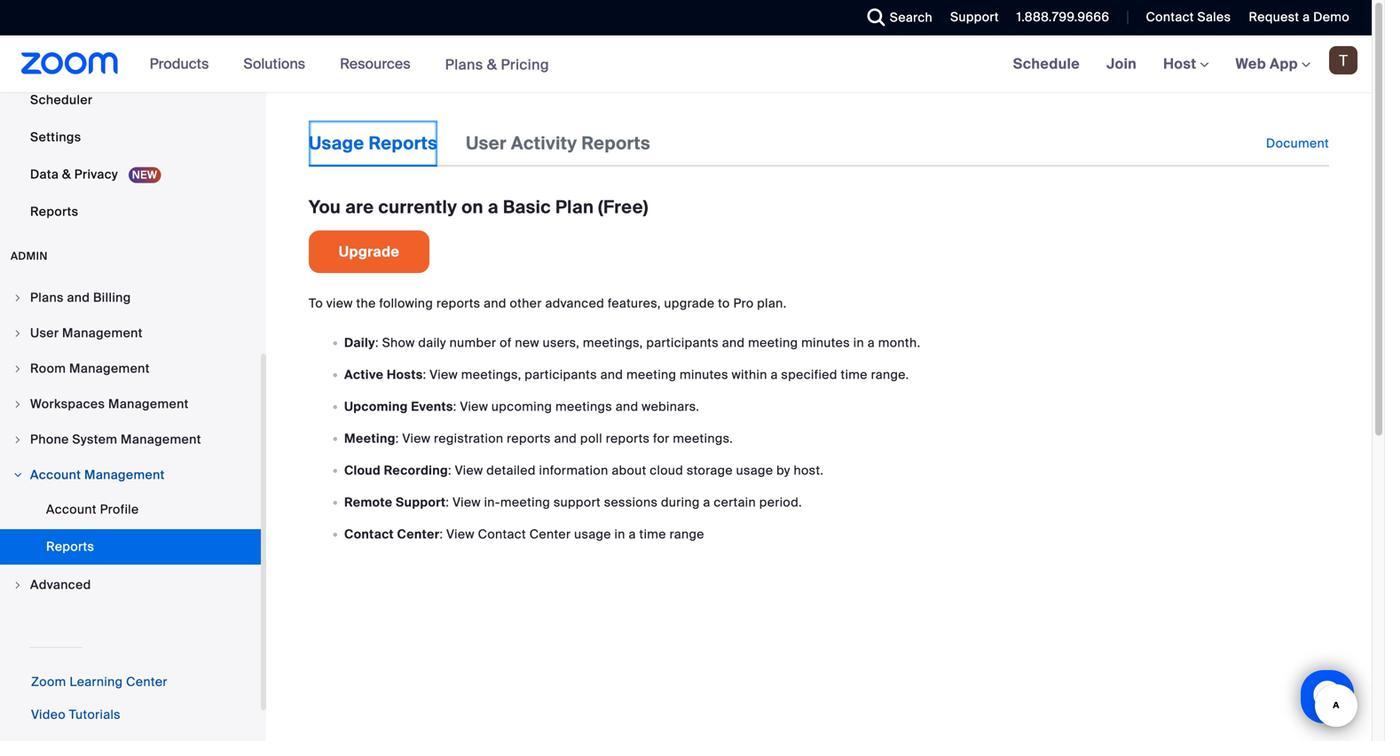 Task type: describe. For each thing, give the bounding box(es) containing it.
right image for room
[[12, 364, 23, 374]]

video
[[31, 707, 66, 724]]

user management menu item
[[0, 317, 261, 351]]

daily
[[418, 335, 446, 351]]

contact for contact center : view contact center usage in a time range
[[344, 527, 394, 543]]

zoom learning center link
[[31, 674, 168, 691]]

: left show
[[375, 335, 379, 351]]

range
[[670, 527, 704, 543]]

sales
[[1198, 9, 1231, 25]]

upgrade button
[[309, 231, 430, 273]]

a right within
[[771, 367, 778, 383]]

during
[[661, 495, 700, 511]]

view for recording
[[455, 463, 483, 479]]

and inside menu item
[[67, 290, 90, 306]]

contact for contact sales
[[1146, 9, 1194, 25]]

plans & pricing
[[445, 55, 549, 74]]

a left demo
[[1303, 9, 1310, 25]]

you are currently on a basic plan (free)
[[309, 196, 648, 219]]

and left poll
[[554, 431, 577, 447]]

sessions
[[604, 495, 658, 511]]

tutorials
[[69, 707, 121, 724]]

banner containing products
[[0, 35, 1372, 94]]

user management
[[30, 325, 143, 342]]

reports for following
[[436, 296, 480, 312]]

0 vertical spatial in
[[853, 335, 864, 351]]

plans and billing
[[30, 290, 131, 306]]

users,
[[543, 335, 580, 351]]

recording
[[384, 463, 448, 479]]

privacy
[[74, 166, 118, 183]]

the
[[356, 296, 376, 312]]

activity
[[511, 132, 577, 155]]

month.
[[878, 335, 921, 351]]

plans for plans and billing
[[30, 290, 64, 306]]

profile picture image
[[1329, 46, 1358, 75]]

upgrade
[[339, 243, 400, 261]]

products button
[[150, 35, 217, 92]]

contact center : view contact center usage in a time range
[[344, 527, 704, 543]]

scheduler link
[[0, 83, 261, 118]]

active hosts : view meetings, participants and meeting minutes within a specified time range.
[[344, 367, 909, 383]]

right image for workspaces
[[12, 399, 23, 410]]

registration
[[434, 431, 504, 447]]

of
[[500, 335, 512, 351]]

1 horizontal spatial time
[[841, 367, 868, 383]]

user activity reports link
[[466, 121, 651, 167]]

1 vertical spatial minutes
[[680, 367, 728, 383]]

join
[[1107, 55, 1137, 73]]

workspaces management
[[30, 396, 189, 413]]

2 horizontal spatial meeting
[[748, 335, 798, 351]]

usage
[[309, 132, 364, 155]]

reports inside personal menu menu
[[30, 204, 78, 220]]

specified
[[781, 367, 837, 383]]

phone system management
[[30, 432, 201, 448]]

scheduler
[[30, 92, 93, 108]]

active
[[344, 367, 384, 383]]

detailed
[[486, 463, 536, 479]]

learning
[[70, 674, 123, 691]]

data & privacy
[[30, 166, 121, 183]]

meetings
[[556, 399, 612, 415]]

period.
[[759, 495, 802, 511]]

usage reports link
[[309, 121, 438, 167]]

reports up currently
[[369, 132, 438, 155]]

you
[[309, 196, 341, 219]]

a right on at the left top of page
[[488, 196, 499, 219]]

features,
[[608, 296, 661, 312]]

cloud recording : view detailed information about cloud storage usage by host.
[[344, 463, 824, 479]]

& for data
[[62, 166, 71, 183]]

a right during
[[703, 495, 710, 511]]

upcoming events : view upcoming meetings and webinars.
[[344, 399, 700, 415]]

plan.
[[757, 296, 787, 312]]

1 vertical spatial time
[[639, 527, 666, 543]]

and down active hosts : view meetings, participants and meeting minutes within a specified time range.
[[616, 399, 638, 415]]

meeting
[[344, 431, 396, 447]]

1 horizontal spatial contact
[[478, 527, 526, 543]]

request
[[1249, 9, 1300, 25]]

: for events
[[453, 399, 457, 415]]

account for account management
[[30, 467, 81, 484]]

2 vertical spatial meeting
[[500, 495, 550, 511]]

app
[[1270, 55, 1298, 73]]

web
[[1236, 55, 1266, 73]]

advanced menu item
[[0, 569, 261, 603]]

(free)
[[598, 196, 648, 219]]

view for center
[[446, 527, 475, 543]]

workspaces
[[30, 396, 105, 413]]

plans and billing menu item
[[0, 281, 261, 315]]

to
[[718, 296, 730, 312]]

demo
[[1313, 9, 1350, 25]]

daily : show daily number of new users, meetings, participants and meeting minutes in a month.
[[344, 335, 921, 351]]

management for room management
[[69, 361, 150, 377]]

center inside side navigation "navigation"
[[126, 674, 168, 691]]

management for workspaces management
[[108, 396, 189, 413]]

account management menu item
[[0, 459, 261, 493]]

currently
[[378, 196, 457, 219]]

profile
[[100, 502, 139, 518]]

tabs of report home tab list
[[309, 121, 679, 167]]

management for user management
[[62, 325, 143, 342]]

following
[[379, 296, 433, 312]]

right image for plans
[[12, 293, 23, 303]]

events
[[411, 399, 453, 415]]

information
[[539, 463, 608, 479]]

2 reports link from the top
[[0, 530, 261, 565]]

: for recording
[[448, 463, 452, 479]]

1 vertical spatial meetings,
[[461, 367, 521, 383]]

remote support : view in-meeting support sessions during a certain period.
[[344, 495, 802, 511]]

account management menu
[[0, 493, 261, 567]]

1 vertical spatial meeting
[[627, 367, 676, 383]]

upgrade
[[664, 296, 715, 312]]



Task type: locate. For each thing, give the bounding box(es) containing it.
1 vertical spatial plans
[[30, 290, 64, 306]]

usage left by
[[736, 463, 773, 479]]

2 vertical spatial right image
[[12, 470, 23, 481]]

center right learning
[[126, 674, 168, 691]]

0 horizontal spatial center
[[126, 674, 168, 691]]

time left range
[[639, 527, 666, 543]]

right image left "workspaces"
[[12, 399, 23, 410]]

schedule link
[[1000, 35, 1093, 92]]

plans inside product information navigation
[[445, 55, 483, 74]]

for
[[653, 431, 670, 447]]

reports up the number
[[436, 296, 480, 312]]

0 vertical spatial meetings,
[[583, 335, 643, 351]]

and left billing
[[67, 290, 90, 306]]

0 horizontal spatial support
[[396, 495, 446, 511]]

0 vertical spatial participants
[[646, 335, 719, 351]]

view for events
[[460, 399, 488, 415]]

2 right image from the top
[[12, 328, 23, 339]]

right image left room
[[12, 364, 23, 374]]

1 horizontal spatial meetings,
[[583, 335, 643, 351]]

meetings, up active hosts : view meetings, participants and meeting minutes within a specified time range.
[[583, 335, 643, 351]]

usage reports
[[309, 132, 438, 155]]

contact left sales
[[1146, 9, 1194, 25]]

admin menu menu
[[0, 281, 261, 604]]

in down sessions
[[615, 527, 625, 543]]

1 vertical spatial in
[[615, 527, 625, 543]]

support
[[554, 495, 601, 511]]

certain
[[714, 495, 756, 511]]

: down recording
[[440, 527, 443, 543]]

user inside menu item
[[30, 325, 59, 342]]

data
[[30, 166, 59, 183]]

0 vertical spatial usage
[[736, 463, 773, 479]]

settings link
[[0, 120, 261, 155]]

reports link down data & privacy link
[[0, 194, 261, 230]]

: for hosts
[[423, 367, 426, 383]]

room management menu item
[[0, 352, 261, 386]]

1 vertical spatial support
[[396, 495, 446, 511]]

solutions button
[[244, 35, 313, 92]]

1 horizontal spatial meeting
[[627, 367, 676, 383]]

right image inside plans and billing menu item
[[12, 293, 23, 303]]

2 horizontal spatial reports
[[606, 431, 650, 447]]

search button
[[854, 0, 937, 35]]

view down daily
[[430, 367, 458, 383]]

0 vertical spatial user
[[466, 132, 507, 155]]

upcoming
[[344, 399, 408, 415]]

meetings navigation
[[1000, 35, 1372, 94]]

reports for registration
[[507, 431, 551, 447]]

right image left phone
[[12, 435, 23, 445]]

center down recording
[[397, 527, 440, 543]]

0 vertical spatial meeting
[[748, 335, 798, 351]]

right image inside phone system management menu item
[[12, 435, 23, 445]]

room
[[30, 361, 66, 377]]

0 vertical spatial &
[[487, 55, 497, 74]]

contact down remote
[[344, 527, 394, 543]]

view up recording
[[402, 431, 431, 447]]

center down remote support : view in-meeting support sessions during a certain period.
[[530, 527, 571, 543]]

banner
[[0, 35, 1372, 94]]

right image inside "account management" 'menu item'
[[12, 470, 23, 481]]

& for plans
[[487, 55, 497, 74]]

user for user management
[[30, 325, 59, 342]]

resources
[[340, 55, 411, 73]]

and down daily : show daily number of new users, meetings, participants and meeting minutes in a month.
[[600, 367, 623, 383]]

meeting : view registration reports and poll reports for meetings.
[[344, 431, 733, 447]]

contact sales link
[[1133, 0, 1236, 35], [1146, 9, 1231, 25]]

0 vertical spatial right image
[[12, 293, 23, 303]]

view left in-
[[453, 495, 481, 511]]

0 horizontal spatial &
[[62, 166, 71, 183]]

: up recording
[[396, 431, 399, 447]]

0 horizontal spatial contact
[[344, 527, 394, 543]]

meeting down daily : show daily number of new users, meetings, participants and meeting minutes in a month.
[[627, 367, 676, 383]]

management up profile
[[84, 467, 165, 484]]

: up registration
[[453, 399, 457, 415]]

show
[[382, 335, 415, 351]]

video tutorials link
[[31, 707, 121, 724]]

right image inside workspaces management menu item
[[12, 399, 23, 410]]

management inside menu item
[[108, 396, 189, 413]]

1 right image from the top
[[12, 364, 23, 374]]

1 horizontal spatial plans
[[445, 55, 483, 74]]

right image inside room management menu item
[[12, 364, 23, 374]]

phone system management menu item
[[0, 423, 261, 457]]

support down recording
[[396, 495, 446, 511]]

1 horizontal spatial center
[[397, 527, 440, 543]]

right image for phone
[[12, 435, 23, 445]]

2 horizontal spatial contact
[[1146, 9, 1194, 25]]

support
[[950, 9, 999, 25], [396, 495, 446, 511]]

2 horizontal spatial center
[[530, 527, 571, 543]]

view
[[326, 296, 353, 312]]

reports down data
[[30, 204, 78, 220]]

to
[[309, 296, 323, 312]]

range.
[[871, 367, 909, 383]]

1 horizontal spatial user
[[466, 132, 507, 155]]

1 vertical spatial user
[[30, 325, 59, 342]]

reports inside account management menu
[[46, 539, 94, 556]]

management down billing
[[62, 325, 143, 342]]

advanced
[[545, 296, 604, 312]]

contact down in-
[[478, 527, 526, 543]]

meeting down plan.
[[748, 335, 798, 351]]

view for hosts
[[430, 367, 458, 383]]

a down sessions
[[629, 527, 636, 543]]

reports up advanced on the left bottom of the page
[[46, 539, 94, 556]]

meeting up contact center : view contact center usage in a time range
[[500, 495, 550, 511]]

plans for plans & pricing
[[445, 55, 483, 74]]

participants down upgrade
[[646, 335, 719, 351]]

and up within
[[722, 335, 745, 351]]

view for support
[[453, 495, 481, 511]]

1 right image from the top
[[12, 293, 23, 303]]

1.888.799.9666 button
[[1003, 0, 1114, 35], [1017, 9, 1110, 25]]

document link
[[1266, 121, 1329, 167]]

meetings.
[[673, 431, 733, 447]]

support link
[[937, 0, 1003, 35], [950, 9, 999, 25]]

4 right image from the top
[[12, 580, 23, 591]]

participants down users, on the top of page
[[525, 367, 597, 383]]

reports link down account profile link
[[0, 530, 261, 565]]

management inside menu item
[[121, 432, 201, 448]]

account inside 'menu item'
[[30, 467, 81, 484]]

minutes up 'specified'
[[801, 335, 850, 351]]

0 vertical spatial time
[[841, 367, 868, 383]]

right image left account management
[[12, 470, 23, 481]]

right image for account
[[12, 470, 23, 481]]

support right search
[[950, 9, 999, 25]]

right image down admin
[[12, 293, 23, 303]]

right image left advanced on the left bottom of the page
[[12, 580, 23, 591]]

to view the following reports and other advanced features, upgrade to pro plan.
[[309, 296, 787, 312]]

user for user activity reports
[[466, 132, 507, 155]]

account for account profile
[[46, 502, 97, 518]]

daily
[[344, 335, 375, 351]]

storage
[[687, 463, 733, 479]]

advanced
[[30, 577, 91, 594]]

management
[[62, 325, 143, 342], [69, 361, 150, 377], [108, 396, 189, 413], [121, 432, 201, 448], [84, 467, 165, 484]]

time left range.
[[841, 367, 868, 383]]

reports up about
[[606, 431, 650, 447]]

0 vertical spatial account
[[30, 467, 81, 484]]

1 horizontal spatial reports
[[507, 431, 551, 447]]

usage down support
[[574, 527, 611, 543]]

view down recording
[[446, 527, 475, 543]]

right image for user
[[12, 328, 23, 339]]

: for support
[[446, 495, 449, 511]]

1 horizontal spatial &
[[487, 55, 497, 74]]

workspaces management menu item
[[0, 388, 261, 422]]

& inside personal menu menu
[[62, 166, 71, 183]]

web app button
[[1236, 55, 1311, 73]]

& left pricing
[[487, 55, 497, 74]]

0 horizontal spatial user
[[30, 325, 59, 342]]

management for account management
[[84, 467, 165, 484]]

account
[[30, 467, 81, 484], [46, 502, 97, 518]]

number
[[450, 335, 496, 351]]

1 reports link from the top
[[0, 194, 261, 230]]

and left other
[[484, 296, 507, 312]]

1 horizontal spatial minutes
[[801, 335, 850, 351]]

document
[[1266, 135, 1329, 152]]

schedule
[[1013, 55, 1080, 73]]

0 horizontal spatial reports
[[436, 296, 480, 312]]

hosts
[[387, 367, 423, 383]]

other
[[510, 296, 542, 312]]

zoom
[[31, 674, 66, 691]]

1 vertical spatial account
[[46, 502, 97, 518]]

cloud
[[650, 463, 683, 479]]

1 vertical spatial reports link
[[0, 530, 261, 565]]

plans left pricing
[[445, 55, 483, 74]]

search
[[890, 9, 933, 26]]

0 horizontal spatial minutes
[[680, 367, 728, 383]]

0 vertical spatial support
[[950, 9, 999, 25]]

reports down upcoming events : view upcoming meetings and webinars.
[[507, 431, 551, 447]]

right image inside the "advanced" menu item
[[12, 580, 23, 591]]

0 horizontal spatial time
[[639, 527, 666, 543]]

plans inside menu item
[[30, 290, 64, 306]]

billing
[[93, 290, 131, 306]]

management down room management menu item
[[108, 396, 189, 413]]

0 vertical spatial minutes
[[801, 335, 850, 351]]

side navigation navigation
[[0, 0, 266, 742]]

user up room
[[30, 325, 59, 342]]

account down phone
[[30, 467, 81, 484]]

room management
[[30, 361, 150, 377]]

plans down admin
[[30, 290, 64, 306]]

host.
[[794, 463, 824, 479]]

3 right image from the top
[[12, 470, 23, 481]]

pricing
[[501, 55, 549, 74]]

data & privacy link
[[0, 157, 261, 193]]

pro
[[733, 296, 754, 312]]

1.888.799.9666
[[1017, 9, 1110, 25]]

about
[[612, 463, 647, 479]]

in
[[853, 335, 864, 351], [615, 527, 625, 543]]

1 horizontal spatial in
[[853, 335, 864, 351]]

reports up '(free)'
[[582, 132, 651, 155]]

:
[[375, 335, 379, 351], [423, 367, 426, 383], [453, 399, 457, 415], [396, 431, 399, 447], [448, 463, 452, 479], [446, 495, 449, 511], [440, 527, 443, 543]]

request a demo link
[[1236, 0, 1372, 35], [1249, 9, 1350, 25]]

solutions
[[244, 55, 305, 73]]

1 horizontal spatial usage
[[736, 463, 773, 479]]

management inside 'menu item'
[[84, 467, 165, 484]]

1 vertical spatial usage
[[574, 527, 611, 543]]

right image inside user management menu item
[[12, 328, 23, 339]]

1 horizontal spatial support
[[950, 9, 999, 25]]

join link
[[1093, 35, 1150, 92]]

: left in-
[[446, 495, 449, 511]]

user inside tabs of report home tab list
[[466, 132, 507, 155]]

account management
[[30, 467, 165, 484]]

right image
[[12, 293, 23, 303], [12, 328, 23, 339], [12, 470, 23, 481]]

0 horizontal spatial meeting
[[500, 495, 550, 511]]

: up the events
[[423, 367, 426, 383]]

& inside product information navigation
[[487, 55, 497, 74]]

view down registration
[[455, 463, 483, 479]]

1 horizontal spatial participants
[[646, 335, 719, 351]]

webinars.
[[642, 399, 700, 415]]

zoom learning center
[[31, 674, 168, 691]]

within
[[732, 367, 767, 383]]

meetings, down of
[[461, 367, 521, 383]]

management up workspaces management on the left bottom of page
[[69, 361, 150, 377]]

web app
[[1236, 55, 1298, 73]]

1 vertical spatial &
[[62, 166, 71, 183]]

a left month.
[[868, 335, 875, 351]]

a
[[1303, 9, 1310, 25], [488, 196, 499, 219], [868, 335, 875, 351], [771, 367, 778, 383], [703, 495, 710, 511], [629, 527, 636, 543]]

usage
[[736, 463, 773, 479], [574, 527, 611, 543]]

are
[[345, 196, 374, 219]]

on
[[462, 196, 483, 219]]

0 horizontal spatial in
[[615, 527, 625, 543]]

user left 'activity'
[[466, 132, 507, 155]]

zoom logo image
[[21, 52, 119, 75]]

right image left user management
[[12, 328, 23, 339]]

1 vertical spatial right image
[[12, 328, 23, 339]]

poll
[[580, 431, 603, 447]]

reports link
[[0, 194, 261, 230], [0, 530, 261, 565]]

2 right image from the top
[[12, 399, 23, 410]]

: down registration
[[448, 463, 452, 479]]

0 horizontal spatial plans
[[30, 290, 64, 306]]

management down workspaces management menu item
[[121, 432, 201, 448]]

right image
[[12, 364, 23, 374], [12, 399, 23, 410], [12, 435, 23, 445], [12, 580, 23, 591]]

0 horizontal spatial participants
[[525, 367, 597, 383]]

host
[[1164, 55, 1200, 73]]

1 vertical spatial participants
[[525, 367, 597, 383]]

personal menu menu
[[0, 0, 261, 232]]

in left month.
[[853, 335, 864, 351]]

meetings,
[[583, 335, 643, 351], [461, 367, 521, 383]]

plan
[[556, 196, 594, 219]]

0 vertical spatial plans
[[445, 55, 483, 74]]

account inside menu
[[46, 502, 97, 518]]

resources button
[[340, 35, 419, 92]]

view up registration
[[460, 399, 488, 415]]

0 vertical spatial reports link
[[0, 194, 261, 230]]

& right data
[[62, 166, 71, 183]]

account down account management
[[46, 502, 97, 518]]

minutes left within
[[680, 367, 728, 383]]

0 horizontal spatial meetings,
[[461, 367, 521, 383]]

: for center
[[440, 527, 443, 543]]

and
[[67, 290, 90, 306], [484, 296, 507, 312], [722, 335, 745, 351], [600, 367, 623, 383], [616, 399, 638, 415], [554, 431, 577, 447]]

time
[[841, 367, 868, 383], [639, 527, 666, 543]]

host button
[[1164, 55, 1209, 73]]

product information navigation
[[136, 35, 563, 94]]

3 right image from the top
[[12, 435, 23, 445]]

0 horizontal spatial usage
[[574, 527, 611, 543]]

user activity reports
[[466, 132, 651, 155]]

cloud
[[344, 463, 381, 479]]



Task type: vqa. For each thing, say whether or not it's contained in the screenshot.
Phone System Management menu item
yes



